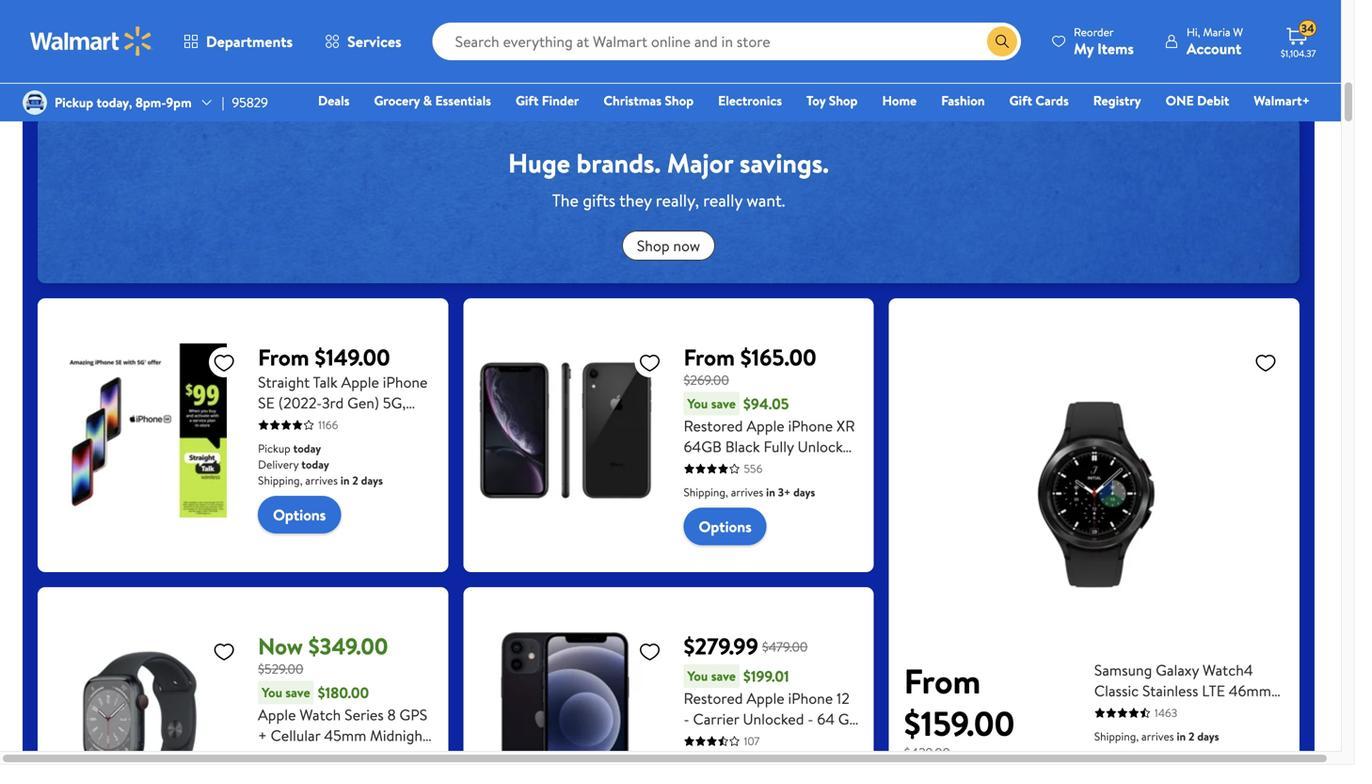 Task type: locate. For each thing, give the bounding box(es) containing it.
grocery & essentials link
[[366, 90, 500, 111]]

1 vertical spatial pickup
[[258, 441, 291, 457]]

gifts
[[583, 189, 616, 212]]

restored down $269.00
[[684, 416, 743, 436]]

2 right talk]
[[352, 473, 358, 489]]

shop for christmas shop
[[665, 91, 694, 110]]

pickup down 64gb,
[[258, 441, 291, 457]]

black down samsung
[[1095, 701, 1129, 722]]

save down $269.00
[[711, 394, 736, 413]]

in down 1463
[[1177, 729, 1186, 745]]

|
[[222, 93, 224, 111]]

2 shipping, arrives in 3+ days from the top
[[684, 484, 816, 500]]

1 restored from the top
[[684, 416, 743, 436]]

from inside from $149.00 straight talk apple iphone se (2022-3rd gen) 5g, 64gb, midnight - prepaid smartphone [locked to straight talk]
[[258, 342, 309, 373]]

1 horizontal spatial pickup
[[258, 441, 291, 457]]

3+
[[778, 15, 791, 31], [778, 484, 791, 500]]

to
[[396, 434, 410, 455]]

options for options link over the "electronics"
[[699, 47, 752, 67]]

shop right toy on the right top of page
[[829, 91, 858, 110]]

1 vertical spatial iphone
[[788, 416, 833, 436]]

64gb
[[684, 436, 722, 457]]

2 vertical spatial black
[[684, 730, 719, 750]]

gift cards
[[1010, 91, 1069, 110]]

46mm
[[1229, 681, 1272, 701]]

gift finder
[[516, 91, 579, 110]]

gift
[[516, 91, 539, 110], [1010, 91, 1033, 110]]

- left 'prepaid'
[[365, 413, 371, 434]]

fully
[[764, 436, 794, 457]]

3rd
[[322, 393, 344, 413]]

0 horizontal spatial smartphone
[[258, 434, 338, 455]]

pickup
[[55, 93, 93, 111], [258, 441, 291, 457]]

$479.00
[[762, 638, 808, 656]]

0 horizontal spatial midnight
[[303, 413, 362, 434]]

apple down $199.01
[[747, 688, 785, 709]]

0 vertical spatial 3+
[[778, 15, 791, 31]]

you inside from $165.00 $269.00 you save $94.05 restored apple iphone xr 64gb black fully unlocked smartphone (refurbished)
[[688, 394, 708, 413]]

shop right christmas
[[665, 91, 694, 110]]

2 gift from the left
[[1010, 91, 1033, 110]]

1 vertical spatial (refurbished)
[[722, 730, 811, 750]]

gift for gift finder
[[516, 91, 539, 110]]

0 vertical spatial (refurbished)
[[767, 457, 856, 478]]

christmas shop
[[604, 91, 694, 110]]

shop inside button
[[637, 235, 670, 256]]

save for $165.00
[[711, 394, 736, 413]]

iphone left xr
[[788, 416, 833, 436]]

options down 556
[[699, 516, 752, 537]]

shipping, inside the pickup today delivery today shipping, arrives in 2 days
[[258, 473, 303, 489]]

arrives down 556
[[731, 484, 764, 500]]

walmart+
[[1254, 91, 1310, 110]]

apple right talk
[[341, 372, 379, 393]]

major
[[667, 145, 733, 181]]

restored down $279.99
[[684, 688, 743, 709]]

departments button
[[168, 19, 309, 64]]

1 vertical spatial 2
[[352, 473, 358, 489]]

1 vertical spatial smartphone
[[684, 457, 764, 478]]

options link down the pickup today delivery today shipping, arrives in 2 days
[[258, 496, 341, 534]]

[locked
[[341, 434, 393, 455]]

lte
[[1202, 681, 1226, 701]]

from inside from $165.00 $269.00 you save $94.05 restored apple iphone xr 64gb black fully unlocked smartphone (refurbished)
[[684, 342, 735, 373]]

2 horizontal spatial -
[[808, 709, 814, 730]]

1 horizontal spatial black
[[726, 436, 760, 457]]

shipping, down 64gb
[[684, 484, 728, 500]]

from inside from $159.00 $429.00
[[904, 658, 981, 705]]

christmas
[[604, 91, 662, 110]]

gift left finder
[[516, 91, 539, 110]]

0 vertical spatial 2
[[1204, 15, 1210, 31]]

xr
[[837, 416, 855, 436]]

0 vertical spatial restored
[[684, 416, 743, 436]]

0 vertical spatial pickup
[[55, 93, 93, 111]]

options link
[[684, 38, 767, 76], [1110, 38, 1193, 76], [258, 496, 341, 534], [684, 508, 767, 546]]

shipping, arrives in 3+ days
[[684, 15, 816, 31], [684, 484, 816, 500]]

(refurbished)
[[767, 457, 856, 478], [722, 730, 811, 750]]

2 vertical spatial iphone
[[788, 688, 833, 709]]

0 vertical spatial midnight
[[303, 413, 362, 434]]

shop now button
[[622, 231, 716, 261]]

days up account
[[1213, 15, 1235, 31]]

days
[[794, 15, 816, 31], [1213, 15, 1235, 31], [361, 473, 383, 489], [794, 484, 816, 500], [1198, 729, 1220, 745]]

0 horizontal spatial from
[[258, 342, 309, 373]]

107
[[744, 733, 760, 749]]

64
[[817, 709, 835, 730]]

0 horizontal spatial black
[[684, 730, 719, 750]]

(refurbished) left 64
[[722, 730, 811, 750]]

3+ down fully
[[778, 484, 791, 500]]

shipping, arrives in 2 days up account
[[1110, 15, 1235, 31]]

straight down 64gb,
[[258, 455, 310, 475]]

options up the "electronics"
[[699, 47, 752, 67]]

(refurbished) inside from $165.00 $269.00 you save $94.05 restored apple iphone xr 64gb black fully unlocked smartphone (refurbished)
[[767, 457, 856, 478]]

smartphone up delivery at the left of page
[[258, 434, 338, 455]]

you for $349.00
[[262, 683, 282, 702]]

gb
[[839, 709, 859, 730]]

shop left now
[[637, 235, 670, 256]]

add to favorites list, straight talk apple iphone se (2022-3rd gen) 5g, 64gb, midnight - prepaid smartphone [locked to straight talk] image
[[213, 351, 235, 375]]

restored inside from $165.00 $269.00 you save $94.05 restored apple iphone xr 64gb black fully unlocked smartphone (refurbished)
[[684, 416, 743, 436]]

1 horizontal spatial midnight
[[370, 725, 428, 746]]

options
[[699, 47, 752, 67], [1125, 47, 1178, 67], [273, 505, 326, 525], [699, 516, 752, 537]]

smartphone inside from $165.00 $269.00 you save $94.05 restored apple iphone xr 64gb black fully unlocked smartphone (refurbished)
[[684, 457, 764, 478]]

&
[[423, 91, 432, 110]]

shop
[[665, 91, 694, 110], [829, 91, 858, 110], [637, 235, 670, 256]]

1 vertical spatial straight
[[258, 455, 310, 475]]

0 vertical spatial shipping, arrives in 2 days
[[1110, 15, 1235, 31]]

pickup today delivery today shipping, arrives in 2 days
[[258, 441, 383, 489]]

3+ up electronics link
[[778, 15, 791, 31]]

2 down samsung galaxy watch4 classic stainless lte 46mm black
[[1189, 729, 1195, 745]]

in down [locked
[[341, 473, 350, 489]]

(refurbished) down xr
[[767, 457, 856, 478]]

+
[[258, 725, 267, 746]]

1 horizontal spatial from
[[684, 342, 735, 373]]

gift for gift cards
[[1010, 91, 1033, 110]]

1 vertical spatial unlocked
[[743, 709, 804, 730]]

from right add to favorites list, restored apple iphone xr 64gb black fully unlocked smartphone (refurbished) image
[[684, 342, 735, 373]]

from up $429.00
[[904, 658, 981, 705]]

pickup left today,
[[55, 93, 93, 111]]

want.
[[747, 189, 785, 212]]

0 vertical spatial black
[[726, 436, 760, 457]]

options up the one
[[1125, 47, 1178, 67]]

you down $529.00
[[262, 683, 282, 702]]

from up (2022-
[[258, 342, 309, 373]]

$180.00
[[318, 683, 369, 703]]

you down $279.99
[[688, 667, 708, 685]]

you down $269.00
[[688, 394, 708, 413]]

services button
[[309, 19, 418, 64]]

iphone left 12
[[788, 688, 833, 709]]

you inside now $349.00 $529.00 you save $180.00 apple watch series 8 gps + cellular 45mm midnight aluminum case wi
[[262, 683, 282, 702]]

days down fully
[[794, 484, 816, 500]]

2 vertical spatial 2
[[1189, 729, 1195, 745]]

days inside the pickup today delivery today shipping, arrives in 2 days
[[361, 473, 383, 489]]

options for options link under 556
[[699, 516, 752, 537]]

$529.00
[[258, 660, 304, 678]]

1 vertical spatial shipping, arrives in 3+ days
[[684, 484, 816, 500]]

restored
[[684, 416, 743, 436], [684, 688, 743, 709]]

today down 1166
[[293, 441, 321, 457]]

- left the carrier on the right bottom of the page
[[684, 709, 690, 730]]

2 horizontal spatial black
[[1095, 701, 1129, 722]]

days down [locked
[[361, 473, 383, 489]]

2 restored from the top
[[684, 688, 743, 709]]

save down $279.99
[[711, 667, 736, 685]]

1 horizontal spatial 2
[[1189, 729, 1195, 745]]

save for $349.00
[[286, 683, 310, 702]]

shipping, arrives in 3+ days up the "electronics"
[[684, 15, 816, 31]]

1 vertical spatial shipping, arrives in 2 days
[[1095, 729, 1220, 745]]

iphone inside from $149.00 straight talk apple iphone se (2022-3rd gen) 5g, 64gb, midnight - prepaid smartphone [locked to straight talk]
[[383, 372, 428, 393]]

0 horizontal spatial pickup
[[55, 93, 93, 111]]

iphone inside you save $199.01 restored apple iphone 12 - carrier unlocked - 64 gb black (refurbished)
[[788, 688, 833, 709]]

apple up the aluminum
[[258, 705, 296, 725]]

save down $529.00
[[286, 683, 310, 702]]

smartphone inside from $149.00 straight talk apple iphone se (2022-3rd gen) 5g, 64gb, midnight - prepaid smartphone [locked to straight talk]
[[258, 434, 338, 455]]

pickup inside the pickup today delivery today shipping, arrives in 2 days
[[258, 441, 291, 457]]

gift inside "link"
[[516, 91, 539, 110]]

1 shipping, arrives in 3+ days from the top
[[684, 15, 816, 31]]

shipping, up the "electronics"
[[684, 15, 728, 31]]

pickup for pickup today delivery today shipping, arrives in 2 days
[[258, 441, 291, 457]]

black left 107
[[684, 730, 719, 750]]

1 vertical spatial black
[[1095, 701, 1129, 722]]

unlocked up 107
[[743, 709, 804, 730]]

midnight inside now $349.00 $529.00 you save $180.00 apple watch series 8 gps + cellular 45mm midnight aluminum case wi
[[370, 725, 428, 746]]

iphone up 'prepaid'
[[383, 372, 428, 393]]

one
[[1166, 91, 1194, 110]]

0 vertical spatial unlocked
[[798, 436, 859, 457]]

options for options link below the pickup today delivery today shipping, arrives in 2 days
[[273, 505, 326, 525]]

0 vertical spatial smartphone
[[258, 434, 338, 455]]

options link up the "electronics"
[[684, 38, 767, 76]]

1463
[[1155, 705, 1178, 721]]

home link
[[874, 90, 925, 111]]

today
[[293, 441, 321, 457], [301, 457, 329, 473]]

save
[[711, 394, 736, 413], [711, 667, 736, 685], [286, 683, 310, 702]]

(2022-
[[278, 393, 322, 413]]

0 vertical spatial straight
[[258, 372, 310, 393]]

1 3+ from the top
[[778, 15, 791, 31]]

apple down $94.05
[[747, 416, 785, 436]]

1 vertical spatial midnight
[[370, 725, 428, 746]]

from for $159.00
[[904, 658, 981, 705]]

1 vertical spatial 3+
[[778, 484, 791, 500]]

talk]
[[313, 455, 342, 475]]

one debit
[[1166, 91, 1230, 110]]

0 vertical spatial shipping, arrives in 3+ days
[[684, 15, 816, 31]]

electronics
[[718, 91, 782, 110]]

shipping, arrives in 2 days down 1463
[[1095, 729, 1220, 745]]

unlocked right fully
[[798, 436, 859, 457]]

0 horizontal spatial 2
[[352, 473, 358, 489]]

 image
[[23, 90, 47, 115]]

you save $199.01 restored apple iphone 12 - carrier unlocked - 64 gb black (refurbished)
[[684, 666, 859, 750]]

in left maria
[[1192, 15, 1201, 31]]

black up 556
[[726, 436, 760, 457]]

1 horizontal spatial gift
[[1010, 91, 1033, 110]]

straight
[[258, 372, 310, 393], [258, 455, 310, 475]]

save inside from $165.00 $269.00 you save $94.05 restored apple iphone xr 64gb black fully unlocked smartphone (refurbished)
[[711, 394, 736, 413]]

arrives up the "electronics"
[[731, 15, 764, 31]]

2 horizontal spatial from
[[904, 658, 981, 705]]

gift left cards
[[1010, 91, 1033, 110]]

arrives right delivery at the left of page
[[305, 473, 338, 489]]

add to favorites list, restored apple iphone 12 - carrier unlocked - 64 gb black (refurbished) image
[[639, 640, 661, 664]]

0 horizontal spatial -
[[365, 413, 371, 434]]

shipping, arrives in 3+ days down 556
[[684, 484, 816, 500]]

unlocked
[[798, 436, 859, 457], [743, 709, 804, 730]]

1 gift from the left
[[516, 91, 539, 110]]

1 horizontal spatial smartphone
[[684, 457, 764, 478]]

deals link
[[310, 90, 358, 111]]

arrives inside the pickup today delivery today shipping, arrives in 2 days
[[305, 473, 338, 489]]

account
[[1187, 38, 1242, 59]]

black inside samsung galaxy watch4 classic stainless lte 46mm black
[[1095, 701, 1129, 722]]

restored inside you save $199.01 restored apple iphone 12 - carrier unlocked - 64 gb black (refurbished)
[[684, 688, 743, 709]]

options down the pickup today delivery today shipping, arrives in 2 days
[[273, 505, 326, 525]]

smartphone left fully
[[684, 457, 764, 478]]

straight left talk
[[258, 372, 310, 393]]

2 right hi, at the right
[[1204, 15, 1210, 31]]

pickup today, 8pm-9pm
[[55, 93, 192, 111]]

smartphone
[[258, 434, 338, 455], [684, 457, 764, 478]]

save inside now $349.00 $529.00 you save $180.00 apple watch series 8 gps + cellular 45mm midnight aluminum case wi
[[286, 683, 310, 702]]

shipping, up items
[[1110, 15, 1154, 31]]

0 horizontal spatial gift
[[516, 91, 539, 110]]

samsung galaxy watch4 classic stainless lte 46mm black
[[1095, 660, 1272, 722]]

| 95829
[[222, 93, 268, 111]]

black inside you save $199.01 restored apple iphone 12 - carrier unlocked - 64 gb black (refurbished)
[[684, 730, 719, 750]]

aluminum
[[258, 746, 324, 765]]

shipping, arrives in 2 days
[[1110, 15, 1235, 31], [1095, 729, 1220, 745]]

series
[[345, 705, 384, 725]]

reorder my items
[[1074, 24, 1134, 59]]

shipping, left talk]
[[258, 473, 303, 489]]

2 inside the pickup today delivery today shipping, arrives in 2 days
[[352, 473, 358, 489]]

0 vertical spatial iphone
[[383, 372, 428, 393]]

Walmart Site-Wide search field
[[433, 23, 1021, 60]]

today,
[[97, 93, 132, 111]]

1 vertical spatial restored
[[684, 688, 743, 709]]

- left 64
[[808, 709, 814, 730]]

grocery & essentials
[[374, 91, 491, 110]]

case
[[328, 746, 359, 765]]



Task type: vqa. For each thing, say whether or not it's contained in the screenshot.
1  Servings Per Container
no



Task type: describe. For each thing, give the bounding box(es) containing it.
savings.
[[740, 145, 829, 181]]

days down lte
[[1198, 729, 1220, 745]]

45mm
[[324, 725, 366, 746]]

grocery
[[374, 91, 420, 110]]

34
[[1302, 20, 1315, 36]]

2 3+ from the top
[[778, 484, 791, 500]]

my
[[1074, 38, 1094, 59]]

from $149.00 straight talk apple iphone se (2022-3rd gen) 5g, 64gb, midnight - prepaid smartphone [locked to straight talk]
[[258, 342, 428, 475]]

really
[[703, 189, 743, 212]]

1 straight from the top
[[258, 372, 310, 393]]

apple inside from $165.00 $269.00 you save $94.05 restored apple iphone xr 64gb black fully unlocked smartphone (refurbished)
[[747, 416, 785, 436]]

from for $149.00
[[258, 342, 309, 373]]

add to favorites list, samsung galaxy watch4 classic stainless lte 46mm black image
[[1255, 351, 1277, 375]]

registry
[[1094, 91, 1142, 110]]

arrives down 1463
[[1142, 729, 1174, 745]]

95829
[[232, 93, 268, 111]]

9pm
[[166, 93, 192, 111]]

gps
[[400, 705, 428, 725]]

watch
[[300, 705, 341, 725]]

1166
[[318, 417, 338, 433]]

prepaid
[[375, 413, 424, 434]]

services
[[347, 31, 402, 52]]

now
[[673, 235, 700, 256]]

$149.00
[[315, 342, 390, 373]]

search icon image
[[995, 34, 1010, 49]]

one debit link
[[1158, 90, 1238, 111]]

from for $165.00
[[684, 342, 735, 373]]

the
[[552, 189, 579, 212]]

$429.00
[[904, 744, 951, 762]]

now
[[258, 631, 303, 662]]

galaxy
[[1156, 660, 1199, 681]]

stainless
[[1143, 681, 1199, 701]]

fashion
[[941, 91, 985, 110]]

apple inside you save $199.01 restored apple iphone 12 - carrier unlocked - 64 gb black (refurbished)
[[747, 688, 785, 709]]

unlocked inside you save $199.01 restored apple iphone 12 - carrier unlocked - 64 gb black (refurbished)
[[743, 709, 804, 730]]

carrier
[[693, 709, 739, 730]]

classic
[[1095, 681, 1139, 701]]

apple inside from $149.00 straight talk apple iphone se (2022-3rd gen) 5g, 64gb, midnight - prepaid smartphone [locked to straight talk]
[[341, 372, 379, 393]]

gen)
[[347, 393, 379, 413]]

in up electronics link
[[766, 15, 775, 31]]

reorder
[[1074, 24, 1114, 40]]

deals
[[318, 91, 350, 110]]

$199.01
[[744, 666, 789, 687]]

shop for toy shop
[[829, 91, 858, 110]]

really,
[[656, 189, 699, 212]]

christmas shop link
[[595, 90, 702, 111]]

brands.
[[577, 145, 661, 181]]

they
[[619, 189, 652, 212]]

you for $165.00
[[688, 394, 708, 413]]

in down fully
[[766, 484, 775, 500]]

add to favorites list, apple watch series 8 gps + cellular 45mm midnight aluminum case with midnight sport band - m/l image
[[213, 640, 235, 664]]

home
[[882, 91, 917, 110]]

w
[[1233, 24, 1243, 40]]

registry link
[[1085, 90, 1150, 111]]

$349.00
[[308, 631, 388, 662]]

talk
[[313, 372, 338, 393]]

black inside from $165.00 $269.00 you save $94.05 restored apple iphone xr 64gb black fully unlocked smartphone (refurbished)
[[726, 436, 760, 457]]

items
[[1098, 38, 1134, 59]]

options link up the one
[[1110, 38, 1193, 76]]

in inside the pickup today delivery today shipping, arrives in 2 days
[[341, 473, 350, 489]]

$269.00
[[684, 371, 729, 389]]

hi,
[[1187, 24, 1201, 40]]

$1,104.37
[[1281, 47, 1316, 60]]

apple inside now $349.00 $529.00 you save $180.00 apple watch series 8 gps + cellular 45mm midnight aluminum case wi
[[258, 705, 296, 725]]

8
[[387, 705, 396, 725]]

2 horizontal spatial 2
[[1204, 15, 1210, 31]]

unlocked inside from $165.00 $269.00 you save $94.05 restored apple iphone xr 64gb black fully unlocked smartphone (refurbished)
[[798, 436, 859, 457]]

walmart image
[[30, 26, 152, 56]]

arrives left maria
[[1157, 15, 1189, 31]]

$159.00
[[904, 700, 1015, 747]]

essentials
[[435, 91, 491, 110]]

2 straight from the top
[[258, 455, 310, 475]]

Search search field
[[433, 23, 1021, 60]]

toy shop link
[[798, 90, 866, 111]]

iphone for $149.00
[[383, 372, 428, 393]]

you inside you save $199.01 restored apple iphone 12 - carrier unlocked - 64 gb black (refurbished)
[[688, 667, 708, 685]]

electronics link
[[710, 90, 791, 111]]

- inside from $149.00 straight talk apple iphone se (2022-3rd gen) 5g, 64gb, midnight - prepaid smartphone [locked to straight talk]
[[365, 413, 371, 434]]

debit
[[1197, 91, 1230, 110]]

5g,
[[383, 393, 406, 413]]

8pm-
[[135, 93, 166, 111]]

huge
[[508, 145, 570, 181]]

$279.99
[[684, 631, 759, 662]]

options link down 556
[[684, 508, 767, 546]]

midnight inside from $149.00 straight talk apple iphone se (2022-3rd gen) 5g, 64gb, midnight - prepaid smartphone [locked to straight talk]
[[303, 413, 362, 434]]

save inside you save $199.01 restored apple iphone 12 - carrier unlocked - 64 gb black (refurbished)
[[711, 667, 736, 685]]

hi, maria w account
[[1187, 24, 1243, 59]]

days up toy on the right top of page
[[794, 15, 816, 31]]

options for options link above the one
[[1125, 47, 1178, 67]]

toy shop
[[807, 91, 858, 110]]

(refurbished) inside you save $199.01 restored apple iphone 12 - carrier unlocked - 64 gb black (refurbished)
[[722, 730, 811, 750]]

watch4
[[1203, 660, 1253, 681]]

64gb,
[[258, 413, 300, 434]]

iphone for save
[[788, 688, 833, 709]]

se
[[258, 393, 275, 413]]

$165.00
[[741, 342, 817, 373]]

gift cards link
[[1001, 90, 1078, 111]]

iphone inside from $165.00 $269.00 you save $94.05 restored apple iphone xr 64gb black fully unlocked smartphone (refurbished)
[[788, 416, 833, 436]]

huge brands. major savings. the gifts they really, really want.
[[508, 145, 829, 212]]

walmart+ link
[[1246, 90, 1319, 111]]

556
[[744, 461, 763, 477]]

finder
[[542, 91, 579, 110]]

12
[[837, 688, 850, 709]]

1 horizontal spatial -
[[684, 709, 690, 730]]

pickup for pickup today, 8pm-9pm
[[55, 93, 93, 111]]

shop now
[[637, 235, 700, 256]]

samsung
[[1095, 660, 1153, 681]]

fashion link
[[933, 90, 994, 111]]

today right delivery at the left of page
[[301, 457, 329, 473]]

shipping, down classic
[[1095, 729, 1139, 745]]

maria
[[1203, 24, 1231, 40]]

add to favorites list, restored apple iphone xr 64gb black fully unlocked smartphone (refurbished) image
[[639, 351, 661, 375]]

gift finder link
[[507, 90, 588, 111]]



